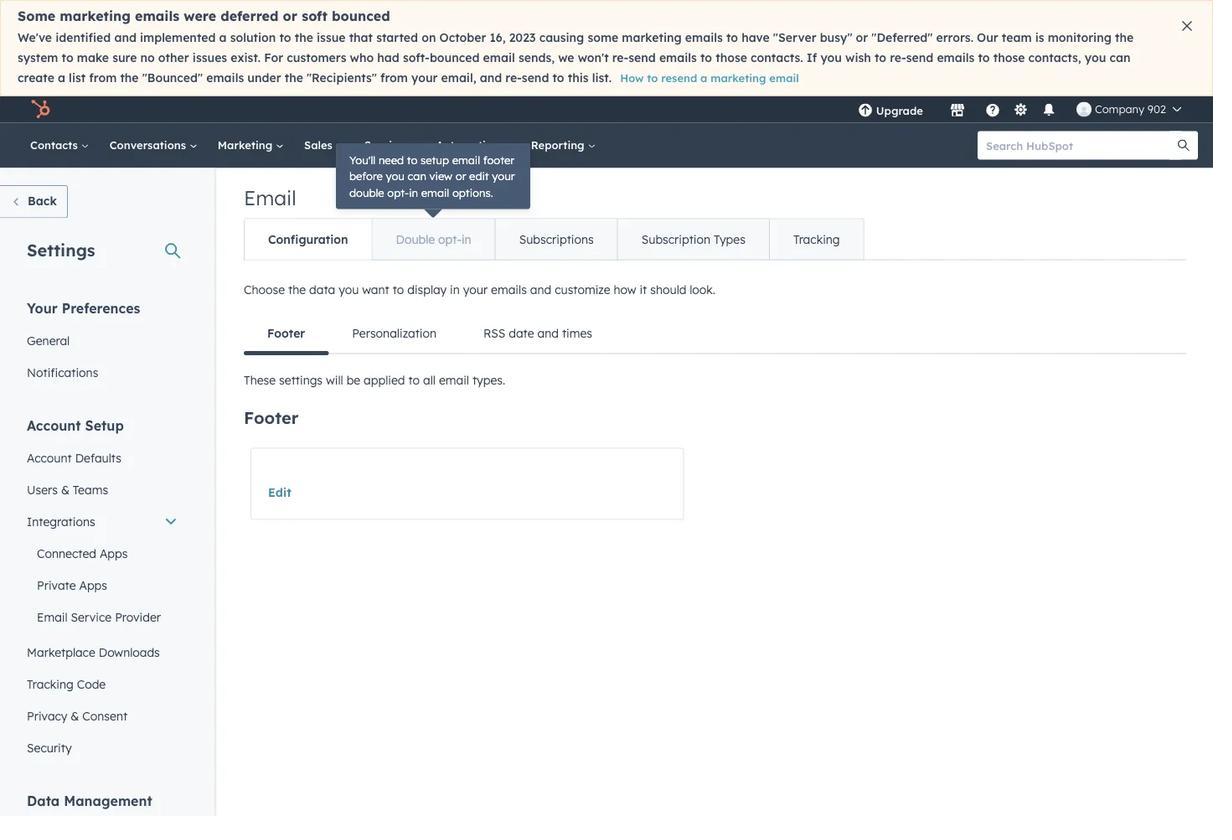 Task type: describe. For each thing, give the bounding box(es) containing it.
to up for
[[279, 30, 291, 45]]

0 vertical spatial footer
[[267, 326, 305, 340]]

soft-
[[403, 50, 430, 65]]

and right date
[[538, 326, 559, 340]]

customize
[[555, 282, 611, 297]]

email down view
[[421, 186, 449, 199]]

data management
[[27, 792, 152, 809]]

to down our
[[979, 50, 990, 65]]

setup
[[85, 417, 124, 433]]

16,
[[490, 30, 506, 45]]

soft
[[302, 8, 328, 24]]

menu containing company 902
[[846, 96, 1194, 123]]

"server
[[773, 30, 817, 45]]

users
[[27, 482, 58, 497]]

902
[[1148, 102, 1167, 116]]

company
[[1095, 102, 1145, 116]]

security
[[27, 740, 72, 755]]

busy"
[[820, 30, 853, 45]]

sales link
[[294, 123, 354, 168]]

before
[[350, 169, 383, 183]]

need
[[379, 153, 404, 167]]

preferences
[[62, 299, 140, 316]]

all
[[423, 373, 436, 387]]

some
[[588, 30, 619, 45]]

& for users
[[61, 482, 70, 497]]

is
[[1036, 30, 1045, 45]]

data
[[27, 792, 60, 809]]

2023
[[509, 30, 536, 45]]

won't
[[578, 50, 609, 65]]

double opt-in
[[396, 232, 472, 246]]

marketplace downloads link
[[17, 636, 188, 668]]

to right how
[[647, 71, 658, 85]]

settings link
[[1011, 101, 1032, 118]]

email service provider
[[37, 609, 161, 624]]

account defaults link
[[17, 442, 188, 474]]

email service provider link
[[17, 601, 188, 633]]

edit
[[469, 169, 489, 183]]

1 those from the left
[[716, 50, 748, 65]]

to left all
[[409, 373, 420, 387]]

2 horizontal spatial a
[[701, 71, 708, 85]]

0 vertical spatial service
[[364, 138, 408, 152]]

our
[[977, 30, 999, 45]]

and right "email,"
[[480, 70, 502, 85]]

identified
[[55, 30, 111, 45]]

configuration link
[[245, 219, 372, 259]]

how to resend a marketing email
[[620, 71, 799, 85]]

marketing link
[[208, 123, 294, 168]]

account for account setup
[[27, 417, 81, 433]]

choose
[[244, 282, 285, 297]]

marketplaces image
[[950, 104, 965, 119]]

marketing inside we've identified and implemented a solution to the issue that started on october 16, 2023 causing some marketing emails to have "server busy" or "deferred" errors. our team is monitoring the system to make sure no other issues exist. for customers who had soft-bounced email sends, we won't re-send emails to those contacts. if you wish to re-send emails to those contacts, you can create a list from the "bounced" emails under the "recipients" from your email, and re-send to this list.
[[622, 30, 682, 45]]

will
[[326, 373, 343, 387]]

reporting link
[[521, 123, 606, 168]]

integrations
[[27, 514, 95, 528]]

email inside we've identified and implemented a solution to the issue that started on october 16, 2023 causing some marketing emails to have "server busy" or "deferred" errors. our team is monitoring the system to make sure no other issues exist. for customers who had soft-bounced email sends, we won't re-send emails to those contacts. if you wish to re-send emails to those contacts, you can create a list from the "bounced" emails under the "recipients" from your email, and re-send to this list.
[[483, 50, 515, 65]]

view
[[430, 169, 453, 183]]

settings
[[279, 373, 323, 387]]

errors.
[[937, 30, 974, 45]]

back link
[[0, 185, 68, 218]]

emails down errors.
[[937, 50, 975, 65]]

downloads
[[99, 645, 160, 659]]

you'll need to setup email footer before you can view or edit your double opt-in email options. tooltip
[[336, 143, 531, 209]]

users & teams link
[[17, 474, 188, 505]]

be
[[347, 373, 361, 387]]

can inside we've identified and implemented a solution to the issue that started on october 16, 2023 causing some marketing emails to have "server busy" or "deferred" errors. our team is monitoring the system to make sure no other issues exist. for customers who had soft-bounced email sends, we won't re-send emails to those contacts. if you wish to re-send emails to those contacts, you can create a list from the "bounced" emails under the "recipients" from your email, and re-send to this list.
[[1110, 50, 1131, 65]]

under
[[248, 70, 281, 85]]

search image
[[1178, 140, 1190, 151]]

email for email service provider
[[37, 609, 68, 624]]

to right wish
[[875, 50, 887, 65]]

contacts
[[30, 138, 81, 152]]

contacts.
[[751, 50, 803, 65]]

service link
[[354, 123, 426, 168]]

how
[[614, 282, 637, 297]]

options.
[[452, 186, 493, 199]]

connected apps
[[37, 546, 128, 560]]

types.
[[473, 373, 506, 387]]

these
[[244, 373, 276, 387]]

and up "sure"
[[114, 30, 137, 45]]

hubspot image
[[30, 99, 50, 119]]

the right monitoring
[[1116, 30, 1134, 45]]

bounced inside we've identified and implemented a solution to the issue that started on october 16, 2023 causing some marketing emails to have "server busy" or "deferred" errors. our team is monitoring the system to make sure no other issues exist. for customers who had soft-bounced email sends, we won't re-send emails to those contacts. if you wish to re-send emails to those contacts, you can create a list from the "bounced" emails under the "recipients" from your email, and re-send to this list.
[[430, 50, 480, 65]]

we
[[558, 50, 575, 65]]

navigation for email
[[244, 218, 865, 260]]

rss date and times link
[[460, 313, 616, 353]]

times
[[562, 326, 593, 340]]

we've identified and implemented a solution to the issue that started on october 16, 2023 causing some marketing emails to have "server busy" or "deferred" errors. our team is monitoring the system to make sure no other issues exist. for customers who had soft-bounced email sends, we won't re-send emails to those contacts. if you wish to re-send emails to those contacts, you can create a list from the "bounced" emails under the "recipients" from your email, and re-send to this list.
[[18, 30, 1134, 85]]

you'll
[[350, 153, 376, 167]]

connected apps link
[[17, 537, 188, 569]]

1 horizontal spatial send
[[629, 50, 656, 65]]

your inside "you'll need to setup email footer before you can view or edit your double opt-in email options."
[[492, 169, 515, 183]]

account setup element
[[17, 416, 188, 764]]

rss date and times
[[484, 326, 593, 340]]

0 horizontal spatial or
[[283, 8, 298, 24]]

apps for private apps
[[79, 577, 107, 592]]

sure
[[112, 50, 137, 65]]

automation
[[436, 138, 503, 152]]

resend
[[662, 71, 698, 85]]

0 horizontal spatial send
[[522, 70, 549, 85]]

2 vertical spatial marketing
[[711, 71, 767, 85]]

notifications image
[[1042, 104, 1057, 119]]

team
[[1002, 30, 1032, 45]]

you'll need to setup email footer before you can view or edit your double opt-in email options.
[[350, 153, 515, 199]]

notifications link
[[17, 356, 188, 388]]

account for account defaults
[[27, 450, 72, 465]]

in inside "you'll need to setup email footer before you can view or edit your double opt-in email options."
[[409, 186, 418, 199]]

rss
[[484, 326, 506, 340]]

private
[[37, 577, 76, 592]]

teams
[[73, 482, 108, 497]]

your preferences element
[[17, 298, 188, 388]]

the right under at the top
[[285, 70, 303, 85]]

private apps
[[37, 577, 107, 592]]

upgrade
[[877, 104, 924, 118]]

how
[[620, 71, 644, 85]]

close banner icon image
[[1183, 21, 1193, 31]]

users & teams
[[27, 482, 108, 497]]

opt- inside navigation
[[438, 232, 462, 246]]

private apps link
[[17, 569, 188, 601]]

create
[[18, 70, 54, 85]]



Task type: locate. For each thing, give the bounding box(es) containing it.
1 horizontal spatial email
[[244, 185, 296, 210]]

you down monitoring
[[1085, 50, 1107, 65]]

double
[[396, 232, 435, 246]]

list
[[69, 70, 86, 85]]

opt- right double
[[387, 186, 409, 199]]

Search HubSpot search field
[[978, 131, 1183, 160]]

"deferred"
[[872, 30, 933, 45]]

your
[[412, 70, 438, 85], [492, 169, 515, 183], [463, 282, 488, 297]]

subscription types
[[642, 232, 746, 246]]

2 horizontal spatial or
[[856, 30, 869, 45]]

subscription types link
[[617, 219, 769, 259]]

1 vertical spatial account
[[27, 450, 72, 465]]

footer
[[483, 153, 515, 167]]

re-
[[612, 50, 629, 65], [890, 50, 907, 65], [506, 70, 522, 85]]

to up the list
[[62, 50, 73, 65]]

2 account from the top
[[27, 450, 72, 465]]

1 horizontal spatial marketing
[[622, 30, 682, 45]]

navigation for choose the data you want to display in your emails and customize how it should look.
[[244, 313, 1187, 355]]

0 vertical spatial opt-
[[387, 186, 409, 199]]

upgrade image
[[858, 104, 873, 119]]

apps inside private apps 'link'
[[79, 577, 107, 592]]

a left the list
[[58, 70, 65, 85]]

email down 'contacts.'
[[770, 71, 799, 85]]

this
[[568, 70, 589, 85]]

personalization
[[352, 326, 437, 340]]

list.
[[592, 70, 612, 85]]

help image
[[986, 104, 1001, 119]]

1 vertical spatial bounced
[[430, 50, 480, 65]]

1 vertical spatial or
[[856, 30, 869, 45]]

data
[[309, 282, 335, 297]]

0 vertical spatial marketing
[[60, 8, 131, 24]]

subscriptions
[[519, 232, 594, 246]]

2 from from the left
[[380, 70, 408, 85]]

email for email
[[244, 185, 296, 210]]

1 horizontal spatial re-
[[612, 50, 629, 65]]

0 vertical spatial apps
[[100, 546, 128, 560]]

email down "marketing" link
[[244, 185, 296, 210]]

you right data
[[339, 282, 359, 297]]

to right need
[[407, 153, 418, 167]]

to left have
[[727, 30, 738, 45]]

navigation down look.
[[244, 313, 1187, 355]]

can down monitoring
[[1110, 50, 1131, 65]]

you inside "you'll need to setup email footer before you can view or edit your double opt-in email options."
[[386, 169, 405, 183]]

your down footer
[[492, 169, 515, 183]]

1 horizontal spatial from
[[380, 70, 408, 85]]

1 horizontal spatial or
[[456, 169, 466, 183]]

1 horizontal spatial bounced
[[430, 50, 480, 65]]

send
[[629, 50, 656, 65], [907, 50, 934, 65], [522, 70, 549, 85]]

marketing up how
[[622, 30, 682, 45]]

to right want
[[393, 282, 404, 297]]

system
[[18, 50, 58, 65]]

navigation up customize
[[244, 218, 865, 260]]

0 horizontal spatial bounced
[[332, 8, 390, 24]]

navigation
[[244, 218, 865, 260], [244, 313, 1187, 355]]

privacy
[[27, 708, 67, 723]]

0 horizontal spatial from
[[89, 70, 117, 85]]

applied
[[364, 373, 405, 387]]

from down make at the top left
[[89, 70, 117, 85]]

issue
[[317, 30, 346, 45]]

configuration
[[268, 232, 348, 246]]

tracking code link
[[17, 668, 188, 700]]

send down "deferred"
[[907, 50, 934, 65]]

marketing up "identified"
[[60, 8, 131, 24]]

1 horizontal spatial a
[[219, 30, 227, 45]]

re- up how
[[612, 50, 629, 65]]

2 horizontal spatial your
[[492, 169, 515, 183]]

the up customers
[[295, 30, 313, 45]]

bounced up "email,"
[[430, 50, 480, 65]]

on
[[422, 30, 436, 45]]

can inside "you'll need to setup email footer before you can view or edit your double opt-in email options."
[[408, 169, 427, 183]]

marketplace
[[27, 645, 95, 659]]

a
[[219, 30, 227, 45], [58, 70, 65, 85], [701, 71, 708, 85]]

some marketing emails were deferred or soft bounced banner
[[0, 0, 1214, 96]]

1 vertical spatial &
[[71, 708, 79, 723]]

apps
[[100, 546, 128, 560], [79, 577, 107, 592]]

0 vertical spatial can
[[1110, 50, 1131, 65]]

1 horizontal spatial can
[[1110, 50, 1131, 65]]

1 from from the left
[[89, 70, 117, 85]]

those down team
[[994, 50, 1025, 65]]

email down automation
[[452, 153, 480, 167]]

& right users
[[61, 482, 70, 497]]

email,
[[441, 70, 477, 85]]

0 horizontal spatial &
[[61, 482, 70, 497]]

re- down sends,
[[506, 70, 522, 85]]

or inside we've identified and implemented a solution to the issue that started on october 16, 2023 causing some marketing emails to have "server busy" or "deferred" errors. our team is monitoring the system to make sure no other issues exist. for customers who had soft-bounced email sends, we won't re-send emails to those contacts. if you wish to re-send emails to those contacts, you can create a list from the "bounced" emails under the "recipients" from your email, and re-send to this list.
[[856, 30, 869, 45]]

tracking inside tracking code link
[[27, 676, 74, 691]]

marketing down 'contacts.'
[[711, 71, 767, 85]]

account setup
[[27, 417, 124, 433]]

apps up "email service provider"
[[79, 577, 107, 592]]

from down had
[[380, 70, 408, 85]]

0 horizontal spatial a
[[58, 70, 65, 85]]

0 vertical spatial email
[[244, 185, 296, 210]]

service inside account setup element
[[71, 609, 112, 624]]

0 horizontal spatial in
[[409, 186, 418, 199]]

0 vertical spatial or
[[283, 8, 298, 24]]

re- down "deferred"
[[890, 50, 907, 65]]

0 horizontal spatial your
[[412, 70, 438, 85]]

reporting
[[531, 138, 588, 152]]

1 horizontal spatial opt-
[[438, 232, 462, 246]]

footer down these
[[244, 407, 299, 428]]

apps down integrations button
[[100, 546, 128, 560]]

1 horizontal spatial those
[[994, 50, 1025, 65]]

or left soft
[[283, 8, 298, 24]]

those up how to resend a marketing email link
[[716, 50, 748, 65]]

opt- right double on the top of page
[[438, 232, 462, 246]]

deferred
[[221, 8, 279, 24]]

1 vertical spatial your
[[492, 169, 515, 183]]

have
[[742, 30, 770, 45]]

email right all
[[439, 373, 469, 387]]

email inside account setup element
[[37, 609, 68, 624]]

1 vertical spatial tracking
[[27, 676, 74, 691]]

2 navigation from the top
[[244, 313, 1187, 355]]

1 vertical spatial footer
[[244, 407, 299, 428]]

settings image
[[1014, 103, 1029, 118]]

marketing
[[218, 138, 276, 152]]

1 navigation from the top
[[244, 218, 865, 260]]

0 vertical spatial account
[[27, 417, 81, 433]]

account defaults
[[27, 450, 121, 465]]

account up account defaults
[[27, 417, 81, 433]]

mateo roberts image
[[1077, 102, 1092, 117]]

0 horizontal spatial can
[[408, 169, 427, 183]]

send down sends,
[[522, 70, 549, 85]]

you down need
[[386, 169, 405, 183]]

navigation containing footer
[[244, 313, 1187, 355]]

a right resend
[[701, 71, 708, 85]]

double opt-in link
[[372, 219, 495, 259]]

1 vertical spatial navigation
[[244, 313, 1187, 355]]

if
[[807, 50, 817, 65]]

1 vertical spatial can
[[408, 169, 427, 183]]

notifications button
[[1035, 96, 1064, 123]]

send up how
[[629, 50, 656, 65]]

"bounced"
[[142, 70, 203, 85]]

0 vertical spatial bounced
[[332, 8, 390, 24]]

tracking for tracking code
[[27, 676, 74, 691]]

& for privacy
[[71, 708, 79, 723]]

opt- inside "you'll need to setup email footer before you can view or edit your double opt-in email options."
[[387, 186, 409, 199]]

a up issues
[[219, 30, 227, 45]]

code
[[77, 676, 106, 691]]

display
[[408, 282, 447, 297]]

causing
[[539, 30, 584, 45]]

had
[[377, 50, 400, 65]]

account up users
[[27, 450, 72, 465]]

2 vertical spatial your
[[463, 282, 488, 297]]

2 horizontal spatial re-
[[890, 50, 907, 65]]

menu
[[846, 96, 1194, 123]]

footer down choose
[[267, 326, 305, 340]]

to inside "you'll need to setup email footer before you can view or edit your double opt-in email options."
[[407, 153, 418, 167]]

1 horizontal spatial your
[[463, 282, 488, 297]]

apps for connected apps
[[100, 546, 128, 560]]

or up wish
[[856, 30, 869, 45]]

implemented
[[140, 30, 216, 45]]

the
[[295, 30, 313, 45], [1116, 30, 1134, 45], [120, 70, 139, 85], [285, 70, 303, 85], [288, 282, 306, 297]]

some marketing emails were deferred or soft bounced
[[18, 8, 390, 24]]

for
[[264, 50, 283, 65]]

footer link
[[244, 313, 329, 355]]

contacts,
[[1029, 50, 1082, 65]]

1 account from the top
[[27, 417, 81, 433]]

company 902 button
[[1067, 96, 1192, 123]]

apps inside connected apps link
[[100, 546, 128, 560]]

"recipients"
[[307, 70, 377, 85]]

tracking link
[[769, 219, 864, 259]]

0 horizontal spatial opt-
[[387, 186, 409, 199]]

2 those from the left
[[994, 50, 1025, 65]]

marketplace downloads
[[27, 645, 160, 659]]

privacy & consent
[[27, 708, 128, 723]]

2 vertical spatial in
[[450, 282, 460, 297]]

it
[[640, 282, 647, 297]]

or inside "you'll need to setup email footer before you can view or edit your double opt-in email options."
[[456, 169, 466, 183]]

the left data
[[288, 282, 306, 297]]

general
[[27, 333, 70, 347]]

1 horizontal spatial service
[[364, 138, 408, 152]]

can left view
[[408, 169, 427, 183]]

1 horizontal spatial in
[[450, 282, 460, 297]]

emails down issues
[[206, 70, 244, 85]]

help button
[[979, 96, 1007, 123]]

and left customize
[[530, 282, 552, 297]]

to left this
[[553, 70, 565, 85]]

your inside we've identified and implemented a solution to the issue that started on october 16, 2023 causing some marketing emails to have "server busy" or "deferred" errors. our team is monitoring the system to make sure no other issues exist. for customers who had soft-bounced email sends, we won't re-send emails to those contacts. if you wish to re-send emails to those contacts, you can create a list from the "bounced" emails under the "recipients" from your email, and re-send to this list.
[[412, 70, 438, 85]]

contacts link
[[20, 123, 99, 168]]

0 horizontal spatial re-
[[506, 70, 522, 85]]

menu item
[[935, 96, 939, 123]]

that
[[349, 30, 373, 45]]

automation link
[[426, 123, 521, 168]]

these settings will be applied to all email types.
[[244, 373, 506, 387]]

0 horizontal spatial service
[[71, 609, 112, 624]]

emails up date
[[491, 282, 527, 297]]

1 vertical spatial marketing
[[622, 30, 682, 45]]

1 horizontal spatial &
[[71, 708, 79, 723]]

double
[[350, 186, 384, 199]]

emails up the implemented on the left top
[[135, 8, 180, 24]]

0 vertical spatial in
[[409, 186, 418, 199]]

want
[[362, 282, 390, 297]]

bounced up the "that"
[[332, 8, 390, 24]]

email
[[244, 185, 296, 210], [37, 609, 68, 624]]

started
[[376, 30, 418, 45]]

settings
[[27, 239, 95, 260]]

tracking for tracking
[[794, 232, 840, 246]]

0 vertical spatial your
[[412, 70, 438, 85]]

no
[[140, 50, 155, 65]]

solution
[[230, 30, 276, 45]]

tracking inside tracking link
[[794, 232, 840, 246]]

who
[[350, 50, 374, 65]]

1 vertical spatial in
[[462, 232, 472, 246]]

1 horizontal spatial tracking
[[794, 232, 840, 246]]

1 vertical spatial opt-
[[438, 232, 462, 246]]

0 horizontal spatial those
[[716, 50, 748, 65]]

1 vertical spatial email
[[37, 609, 68, 624]]

service down private apps 'link'
[[71, 609, 112, 624]]

2 horizontal spatial send
[[907, 50, 934, 65]]

consent
[[82, 708, 128, 723]]

0 horizontal spatial marketing
[[60, 8, 131, 24]]

1 vertical spatial apps
[[79, 577, 107, 592]]

how to resend a marketing email link
[[620, 71, 799, 85]]

conversations
[[110, 138, 189, 152]]

your up "rss"
[[463, 282, 488, 297]]

2 vertical spatial or
[[456, 169, 466, 183]]

conversations link
[[99, 123, 208, 168]]

0 horizontal spatial tracking
[[27, 676, 74, 691]]

emails up resend
[[660, 50, 697, 65]]

marketplaces button
[[940, 96, 976, 123]]

email down private
[[37, 609, 68, 624]]

sales
[[304, 138, 336, 152]]

navigation containing configuration
[[244, 218, 865, 260]]

1 vertical spatial service
[[71, 609, 112, 624]]

your
[[27, 299, 58, 316]]

0 vertical spatial &
[[61, 482, 70, 497]]

your down soft- on the left of the page
[[412, 70, 438, 85]]

general link
[[17, 324, 188, 356]]

you right if
[[821, 50, 842, 65]]

2 horizontal spatial marketing
[[711, 71, 767, 85]]

emails up how to resend a marketing email link
[[685, 30, 723, 45]]

0 vertical spatial tracking
[[794, 232, 840, 246]]

2 horizontal spatial in
[[462, 232, 472, 246]]

0 vertical spatial navigation
[[244, 218, 865, 260]]

email down 16,
[[483, 50, 515, 65]]

privacy & consent link
[[17, 700, 188, 732]]

customers
[[287, 50, 347, 65]]

0 horizontal spatial email
[[37, 609, 68, 624]]

the down "sure"
[[120, 70, 139, 85]]

tracking code
[[27, 676, 106, 691]]

subscription
[[642, 232, 711, 246]]

to up how to resend a marketing email link
[[701, 50, 713, 65]]

or left edit
[[456, 169, 466, 183]]

service up need
[[364, 138, 408, 152]]

& right privacy
[[71, 708, 79, 723]]



Task type: vqa. For each thing, say whether or not it's contained in the screenshot.
the that
yes



